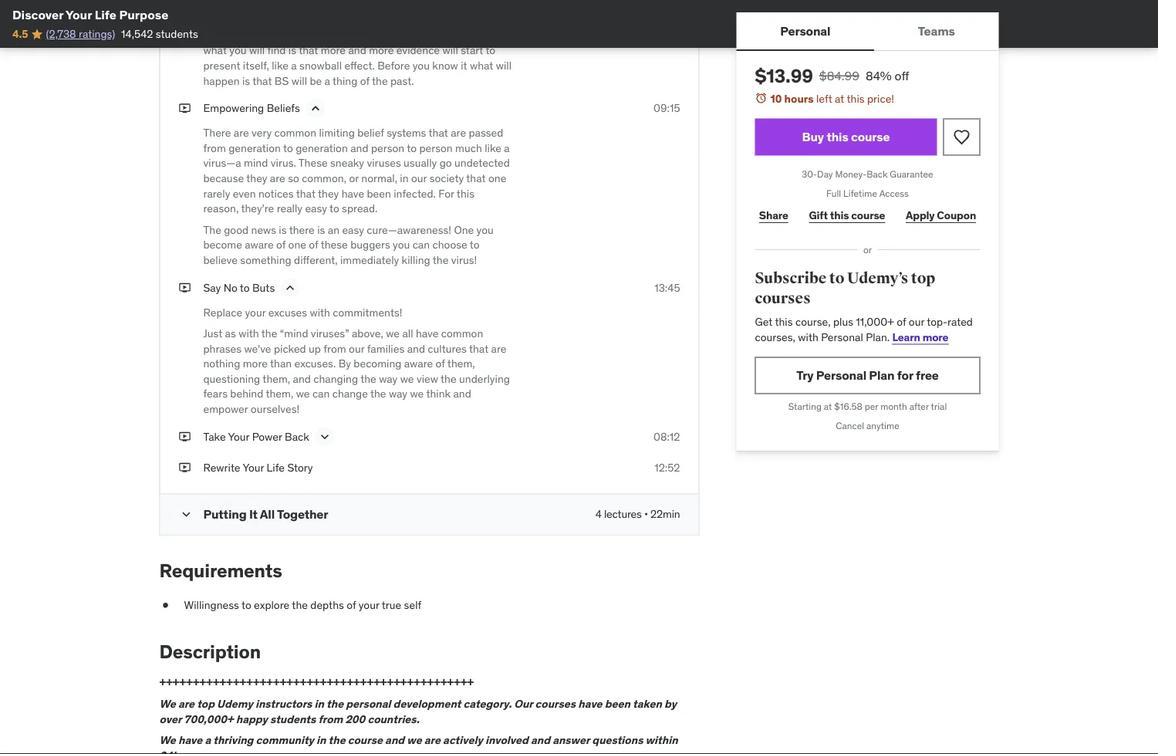 Task type: locate. For each thing, give the bounding box(es) containing it.
1 vertical spatial from
[[324, 342, 346, 355]]

hide lecture description image right beliefs
[[308, 101, 323, 116]]

the down choose
[[433, 253, 449, 267]]

your for discover
[[66, 7, 92, 22]]

of inside "replace your excuses with commitments! just as with the "mind viruses" above, we all have common phrases we've picked up from our families and cultures that are nothing more than excuses. by becoming aware of them, questioning them, and changing the way we view the underlying fears behind them, we can change the way we think and empower ourselves!"
[[436, 357, 445, 371]]

1 horizontal spatial easy
[[342, 223, 364, 237]]

and down excuses.
[[293, 372, 311, 386]]

purpose
[[119, 7, 169, 22]]

hide lecture description image up 'excuses'
[[283, 280, 298, 295]]

easy up there
[[305, 201, 327, 215]]

this inside button
[[827, 129, 849, 145]]

buy
[[802, 129, 824, 145]]

2 we from the top
[[159, 733, 176, 747]]

0 vertical spatial them,
[[448, 357, 475, 371]]

at inside starting at $16.58 per month after trial cancel anytime
[[824, 401, 832, 413]]

1 vertical spatial your
[[228, 430, 250, 443]]

them, down 'than'
[[263, 372, 290, 386]]

of down cultures
[[436, 357, 445, 371]]

wishlist image
[[953, 128, 972, 146]]

more down "we've"
[[243, 357, 268, 371]]

can inside "replace your excuses with commitments! just as with the "mind viruses" above, we all have common phrases we've picked up from our families and cultures that are nothing more than excuses. by becoming aware of them, questioning them, and changing the way we view the underlying fears behind them, we can change the way we think and empower ourselves!"
[[313, 387, 330, 401]]

2 horizontal spatial our
[[909, 315, 925, 329]]

1 horizontal spatial generation
[[296, 141, 348, 155]]

our
[[411, 171, 427, 185], [909, 315, 925, 329], [349, 342, 365, 355]]

show lecture description image
[[317, 429, 333, 445]]

0 vertical spatial xsmall image
[[179, 280, 191, 295]]

we down view
[[410, 387, 424, 401]]

to left udemy's
[[830, 269, 845, 288]]

1 horizontal spatial hide lecture description image
[[308, 101, 323, 116]]

1 horizontal spatial common
[[441, 326, 483, 340]]

we up "24h."
[[159, 733, 176, 747]]

0 vertical spatial hide lecture description image
[[308, 101, 323, 116]]

virus.
[[271, 156, 296, 170]]

$16.58
[[835, 401, 863, 413]]

2 vertical spatial personal
[[817, 367, 867, 383]]

common
[[274, 126, 317, 140], [441, 326, 483, 340]]

easy
[[305, 201, 327, 215], [342, 223, 364, 237]]

xsmall image left willingness
[[159, 598, 172, 613]]

it
[[249, 506, 258, 522]]

courses
[[755, 289, 811, 308], [535, 697, 576, 711]]

have right the all
[[416, 326, 439, 340]]

$84.99
[[820, 68, 860, 83]]

course inside +++++++++++++++++++++++++++++++++++++++++++++++ we are top udemy instructors in the personal development category. our courses have been taken by over 700,000+ happy students from 200 countries. we have a thriving community in the course and we are actively involved and answer questions within 24h.
[[348, 733, 383, 747]]

0 vertical spatial you
[[477, 223, 494, 237]]

1 horizontal spatial top
[[912, 269, 936, 288]]

happy
[[236, 712, 268, 726]]

1 horizontal spatial back
[[867, 168, 888, 180]]

subscribe
[[755, 269, 827, 288]]

2 vertical spatial course
[[348, 733, 383, 747]]

students down the instructors
[[270, 712, 316, 726]]

can inside there are very common limiting belief systems that are passed from generation to generation and person to person much like a virus—a mind virus. these sneaky viruses usually go undetected because they are so common, or normal, in our society that one rarely even notices that they have been infected. for this reason, they're really easy to spread. the good news is there is an easy cure—awareness! one you become aware of one of these buggers you can choose to believe something different, immediately killing the virus!
[[413, 238, 430, 252]]

0 vertical spatial at
[[835, 91, 845, 105]]

back inside 30-day money-back guarantee full lifetime access
[[867, 168, 888, 180]]

0 vertical spatial your
[[66, 7, 92, 22]]

1 vertical spatial top
[[197, 697, 215, 711]]

at right left
[[835, 91, 845, 105]]

teams button
[[875, 12, 999, 49]]

and down countries. at the bottom left of page
[[385, 733, 405, 747]]

1 horizontal spatial is
[[317, 223, 325, 237]]

1 vertical spatial courses
[[535, 697, 576, 711]]

rarely
[[203, 186, 230, 200]]

free
[[916, 367, 939, 383]]

life left the story
[[267, 460, 285, 474]]

1 horizontal spatial been
[[605, 697, 631, 711]]

1 vertical spatial in
[[315, 697, 324, 711]]

have inside "replace your excuses with commitments! just as with the "mind viruses" above, we all have common phrases we've picked up from our families and cultures that are nothing more than excuses. by becoming aware of them, questioning them, and changing the way we view the underlying fears behind them, we can change the way we think and empower ourselves!"
[[416, 326, 439, 340]]

rated
[[948, 315, 973, 329]]

common,
[[302, 171, 347, 185]]

personal
[[346, 697, 391, 711]]

2 vertical spatial them,
[[266, 387, 294, 401]]

or down sneaky
[[349, 171, 359, 185]]

2 vertical spatial from
[[318, 712, 343, 726]]

the inside there are very common limiting belief systems that are passed from generation to generation and person to person much like a virus—a mind virus. these sneaky viruses usually go undetected because they are so common, or normal, in our society that one rarely even notices that they have been infected. for this reason, they're really easy to spread. the good news is there is an easy cure—awareness! one you become aware of one of these buggers you can choose to believe something different, immediately killing the virus!
[[433, 253, 449, 267]]

2 horizontal spatial with
[[798, 330, 819, 344]]

1 vertical spatial at
[[824, 401, 832, 413]]

0 horizontal spatial our
[[349, 342, 365, 355]]

courses inside +++++++++++++++++++++++++++++++++++++++++++++++ we are top udemy instructors in the personal development category. our courses have been taken by over 700,000+ happy students from 200 countries. we have a thriving community in the course and we are actively involved and answer questions within 24h.
[[535, 697, 576, 711]]

buy this course
[[802, 129, 890, 145]]

we down countries. at the bottom left of page
[[407, 733, 422, 747]]

12:52
[[655, 460, 680, 474]]

you right one
[[477, 223, 494, 237]]

top for udemy's
[[912, 269, 936, 288]]

0 vertical spatial from
[[203, 141, 226, 155]]

back for money-
[[867, 168, 888, 180]]

0 vertical spatial way
[[379, 372, 398, 386]]

say no to buts
[[203, 280, 275, 294]]

as
[[225, 326, 236, 340]]

1 vertical spatial xsmall image
[[179, 429, 191, 444]]

1 vertical spatial they
[[318, 186, 339, 200]]

"mind
[[280, 326, 308, 340]]

course down price!
[[851, 129, 890, 145]]

from down the there
[[203, 141, 226, 155]]

common inside there are very common limiting belief systems that are passed from generation to generation and person to person much like a virus—a mind virus. these sneaky viruses usually go undetected because they are so common, or normal, in our society that one rarely even notices that they have been infected. for this reason, they're really easy to spread. the good news is there is an easy cure—awareness! one you become aware of one of these buggers you can choose to believe something different, immediately killing the virus!
[[274, 126, 317, 140]]

been inside +++++++++++++++++++++++++++++++++++++++++++++++ we are top udemy instructors in the personal development category. our courses have been taken by over 700,000+ happy students from 200 countries. we have a thriving community in the course and we are actively involved and answer questions within 24h.
[[605, 697, 631, 711]]

0 vertical spatial life
[[95, 7, 117, 22]]

so
[[288, 171, 299, 185]]

2 vertical spatial our
[[349, 342, 365, 355]]

society
[[430, 171, 464, 185]]

30-
[[802, 168, 818, 180]]

0 horizontal spatial a
[[205, 733, 211, 747]]

14,542
[[121, 27, 153, 41]]

get this course, plus 11,000+ of our top-rated courses, with personal plan.
[[755, 315, 973, 344]]

aware
[[245, 238, 274, 252], [404, 357, 433, 371]]

0 vertical spatial a
[[504, 141, 510, 155]]

more
[[923, 330, 949, 344], [243, 357, 268, 371]]

courses,
[[755, 330, 796, 344]]

0 horizontal spatial back
[[285, 430, 309, 443]]

back left show lecture description image
[[285, 430, 309, 443]]

subscribe to udemy's top courses
[[755, 269, 936, 308]]

0 horizontal spatial life
[[95, 7, 117, 22]]

cure—awareness!
[[367, 223, 452, 237]]

take
[[203, 430, 226, 443]]

your down take your power back
[[243, 460, 264, 474]]

is
[[279, 223, 287, 237], [317, 223, 325, 237]]

0 vertical spatial xsmall image
[[179, 101, 191, 116]]

1 vertical spatial more
[[243, 357, 268, 371]]

xsmall image
[[179, 280, 191, 295], [179, 460, 191, 475], [159, 598, 172, 613]]

0 vertical spatial can
[[413, 238, 430, 252]]

they down the common,
[[318, 186, 339, 200]]

one
[[489, 171, 507, 185], [288, 238, 306, 252]]

that down so
[[296, 186, 316, 200]]

discover
[[12, 7, 63, 22]]

say
[[203, 280, 221, 294]]

tab list
[[737, 12, 999, 51]]

top up 700,000+
[[197, 697, 215, 711]]

you down cure—awareness!
[[393, 238, 410, 252]]

more inside "replace your excuses with commitments! just as with the "mind viruses" above, we all have common phrases we've picked up from our families and cultures that are nothing more than excuses. by becoming aware of them, questioning them, and changing the way we view the underlying fears behind them, we can change the way we think and empower ourselves!"
[[243, 357, 268, 371]]

from left '200'
[[318, 712, 343, 726]]

this inside get this course, plus 11,000+ of our top-rated courses, with personal plan.
[[775, 315, 793, 329]]

discover your life purpose
[[12, 7, 169, 22]]

we left view
[[400, 372, 414, 386]]

belief
[[358, 126, 384, 140]]

1 vertical spatial been
[[605, 697, 631, 711]]

that down undetected
[[467, 171, 486, 185]]

passed
[[469, 126, 504, 140]]

0 vertical spatial top
[[912, 269, 936, 288]]

are up much
[[451, 126, 466, 140]]

course down '200'
[[348, 733, 383, 747]]

a right like
[[504, 141, 510, 155]]

1 is from the left
[[279, 223, 287, 237]]

1 vertical spatial personal
[[822, 330, 864, 344]]

0 vertical spatial we
[[159, 697, 176, 711]]

our inside get this course, plus 11,000+ of our top-rated courses, with personal plan.
[[909, 315, 925, 329]]

2 vertical spatial your
[[243, 460, 264, 474]]

alarm image
[[755, 92, 768, 104]]

hide lecture description image
[[308, 101, 323, 116], [283, 280, 298, 295]]

at left $16.58
[[824, 401, 832, 413]]

your left true at bottom left
[[359, 598, 380, 612]]

0 horizontal spatial person
[[371, 141, 405, 155]]

from inside "replace your excuses with commitments! just as with the "mind viruses" above, we all have common phrases we've picked up from our families and cultures that are nothing more than excuses. by becoming aware of them, questioning them, and changing the way we view the underlying fears behind them, we can change the way we think and empower ourselves!"
[[324, 342, 346, 355]]

1 vertical spatial life
[[267, 460, 285, 474]]

are up over
[[178, 697, 195, 711]]

that inside "replace your excuses with commitments! just as with the "mind viruses" above, we all have common phrases we've picked up from our families and cultures that are nothing more than excuses. by becoming aware of them, questioning them, and changing the way we view the underlying fears behind them, we can change the way we think and empower ourselves!"
[[469, 342, 489, 355]]

is left an
[[317, 223, 325, 237]]

more down the top- in the top of the page
[[923, 330, 949, 344]]

14,542 students
[[121, 27, 198, 41]]

with up "we've"
[[239, 326, 259, 340]]

of
[[276, 238, 286, 252], [309, 238, 318, 252], [897, 315, 907, 329], [436, 357, 445, 371], [347, 598, 356, 612]]

course for buy this course
[[851, 129, 890, 145]]

0 vertical spatial more
[[923, 330, 949, 344]]

with down course,
[[798, 330, 819, 344]]

1 horizontal spatial can
[[413, 238, 430, 252]]

0 horizontal spatial you
[[393, 238, 410, 252]]

buggers
[[351, 238, 390, 252]]

these
[[321, 238, 348, 252]]

our down the above,
[[349, 342, 365, 355]]

aware down the news
[[245, 238, 274, 252]]

can up the killing
[[413, 238, 430, 252]]

them, down cultures
[[448, 357, 475, 371]]

0 horizontal spatial courses
[[535, 697, 576, 711]]

your for take
[[228, 430, 250, 443]]

xsmall image left empowering
[[179, 101, 191, 116]]

0 vertical spatial they
[[246, 171, 267, 185]]

by
[[339, 357, 351, 371]]

common up cultures
[[441, 326, 483, 340]]

been left taken at bottom
[[605, 697, 631, 711]]

from inside +++++++++++++++++++++++++++++++++++++++++++++++ we are top udemy instructors in the personal development category. our courses have been taken by over 700,000+ happy students from 200 countries. we have a thriving community in the course and we are actively involved and answer questions within 24h.
[[318, 712, 343, 726]]

udemy's
[[848, 269, 909, 288]]

person
[[371, 141, 405, 155], [420, 141, 453, 155]]

off
[[895, 68, 910, 83]]

your right the take
[[228, 430, 250, 443]]

of up learn
[[897, 315, 907, 329]]

1 horizontal spatial one
[[489, 171, 507, 185]]

coupon
[[937, 208, 977, 222]]

30-day money-back guarantee full lifetime access
[[802, 168, 934, 199]]

your
[[66, 7, 92, 22], [228, 430, 250, 443], [243, 460, 264, 474]]

1 horizontal spatial a
[[504, 141, 510, 155]]

to inside subscribe to udemy's top courses
[[830, 269, 845, 288]]

1 horizontal spatial courses
[[755, 289, 811, 308]]

0 vertical spatial course
[[851, 129, 890, 145]]

lectures
[[604, 507, 642, 521]]

from
[[203, 141, 226, 155], [324, 342, 346, 355], [318, 712, 343, 726]]

are
[[234, 126, 249, 140], [451, 126, 466, 140], [270, 171, 285, 185], [491, 342, 507, 355], [178, 697, 195, 711], [424, 733, 441, 747]]

1 xsmall image from the top
[[179, 101, 191, 116]]

08:12
[[654, 430, 680, 443]]

1 vertical spatial way
[[389, 387, 408, 401]]

personal up $16.58
[[817, 367, 867, 383]]

this right for at the left top of the page
[[457, 186, 475, 200]]

1 vertical spatial a
[[205, 733, 211, 747]]

0 horizontal spatial hide lecture description image
[[283, 280, 298, 295]]

1 horizontal spatial they
[[318, 186, 339, 200]]

1 horizontal spatial life
[[267, 460, 285, 474]]

are up underlying on the left
[[491, 342, 507, 355]]

1 vertical spatial aware
[[404, 357, 433, 371]]

person up go
[[420, 141, 453, 155]]

courses inside subscribe to udemy's top courses
[[755, 289, 811, 308]]

0 horizontal spatial is
[[279, 223, 287, 237]]

an
[[328, 223, 340, 237]]

course
[[851, 129, 890, 145], [852, 208, 886, 222], [348, 733, 383, 747]]

xsmall image left rewrite
[[179, 460, 191, 475]]

generation up mind
[[229, 141, 281, 155]]

personal up $13.99
[[781, 23, 831, 39]]

top for are
[[197, 697, 215, 711]]

0 vertical spatial easy
[[305, 201, 327, 215]]

0 horizontal spatial your
[[245, 305, 266, 319]]

0 vertical spatial back
[[867, 168, 888, 180]]

or up udemy's
[[864, 244, 872, 256]]

0 horizontal spatial at
[[824, 401, 832, 413]]

10
[[771, 91, 782, 105]]

0 horizontal spatial been
[[367, 186, 391, 200]]

depths
[[311, 598, 344, 612]]

that
[[429, 126, 448, 140], [467, 171, 486, 185], [296, 186, 316, 200], [469, 342, 489, 355]]

your up (2,738 ratings)
[[66, 7, 92, 22]]

been down normal,
[[367, 186, 391, 200]]

empowering beliefs
[[203, 101, 300, 115]]

xsmall image
[[179, 101, 191, 116], [179, 429, 191, 444]]

personal inside get this course, plus 11,000+ of our top-rated courses, with personal plan.
[[822, 330, 864, 344]]

life
[[95, 7, 117, 22], [267, 460, 285, 474]]

and down belief
[[351, 141, 369, 155]]

thriving
[[213, 733, 254, 747]]

one down there
[[288, 238, 306, 252]]

by
[[665, 697, 677, 711]]

generation up these
[[296, 141, 348, 155]]

are left very
[[234, 126, 249, 140]]

students
[[156, 27, 198, 41], [270, 712, 316, 726]]

this right the gift
[[830, 208, 849, 222]]

course down lifetime
[[852, 208, 886, 222]]

ratings)
[[79, 27, 115, 41]]

and
[[351, 141, 369, 155], [407, 342, 425, 355], [293, 372, 311, 386], [454, 387, 472, 401], [385, 733, 405, 747], [531, 733, 550, 747]]

0 horizontal spatial more
[[243, 357, 268, 371]]

a down 700,000+
[[205, 733, 211, 747]]

full
[[827, 188, 842, 199]]

1 we from the top
[[159, 697, 176, 711]]

this inside there are very common limiting belief systems that are passed from generation to generation and person to person much like a virus—a mind virus. these sneaky viruses usually go undetected because they are so common, or normal, in our society that one rarely even notices that they have been infected. for this reason, they're really easy to spread. the good news is there is an easy cure—awareness! one you become aware of one of these buggers you can choose to believe something different, immediately killing the virus!
[[457, 186, 475, 200]]

0 horizontal spatial generation
[[229, 141, 281, 155]]

with up the viruses"
[[310, 305, 330, 319]]

0 horizontal spatial easy
[[305, 201, 327, 215]]

the up "we've"
[[262, 326, 277, 340]]

life for story
[[267, 460, 285, 474]]

1 horizontal spatial students
[[270, 712, 316, 726]]

our up learn more link
[[909, 315, 925, 329]]

2 xsmall image from the top
[[179, 429, 191, 444]]

involved
[[485, 733, 529, 747]]

life up ratings)
[[95, 7, 117, 22]]

+++++++++++++++++++++++++++++++++++++++++++++++ we are top udemy instructors in the personal development category. our courses have been taken by over 700,000+ happy students from 200 countries. we have a thriving community in the course and we are actively involved and answer questions within 24h.
[[159, 676, 678, 754]]

are up notices
[[270, 171, 285, 185]]

1 vertical spatial common
[[441, 326, 483, 340]]

them, up the "ourselves!" at left
[[266, 387, 294, 401]]

1 vertical spatial back
[[285, 430, 309, 443]]

than
[[270, 357, 292, 371]]

plus
[[834, 315, 854, 329]]

1 generation from the left
[[229, 141, 281, 155]]

0 vertical spatial aware
[[245, 238, 274, 252]]

our down usually
[[411, 171, 427, 185]]

0 horizontal spatial top
[[197, 697, 215, 711]]

0 vertical spatial personal
[[781, 23, 831, 39]]

0 vertical spatial common
[[274, 126, 317, 140]]

this up courses,
[[775, 315, 793, 329]]

1 horizontal spatial our
[[411, 171, 427, 185]]

top inside subscribe to udemy's top courses
[[912, 269, 936, 288]]

0 vertical spatial our
[[411, 171, 427, 185]]

been
[[367, 186, 391, 200], [605, 697, 631, 711]]

underlying
[[459, 372, 510, 386]]

1 vertical spatial can
[[313, 387, 330, 401]]

per
[[865, 401, 879, 413]]

1 vertical spatial we
[[159, 733, 176, 747]]

0 horizontal spatial common
[[274, 126, 317, 140]]

are left actively
[[424, 733, 441, 747]]

2 is from the left
[[317, 223, 325, 237]]

in down +++++++++++++++++++++++++++++++++++++++++++++++
[[315, 697, 324, 711]]

and down the all
[[407, 342, 425, 355]]

0 horizontal spatial one
[[288, 238, 306, 252]]

students down purpose
[[156, 27, 198, 41]]

notices
[[259, 186, 294, 200]]

course inside button
[[851, 129, 890, 145]]

all
[[260, 506, 275, 522]]

to down systems
[[407, 141, 417, 155]]

is right the news
[[279, 223, 287, 237]]

1 horizontal spatial aware
[[404, 357, 433, 371]]

or inside there are very common limiting belief systems that are passed from generation to generation and person to person much like a virus—a mind virus. these sneaky viruses usually go undetected because they are so common, or normal, in our society that one rarely even notices that they have been infected. for this reason, they're really easy to spread. the good news is there is an easy cure—awareness! one you become aware of one of these buggers you can choose to believe something different, immediately killing the virus!
[[349, 171, 359, 185]]

this right 'buy'
[[827, 129, 849, 145]]

0 vertical spatial been
[[367, 186, 391, 200]]

top inside +++++++++++++++++++++++++++++++++++++++++++++++ we are top udemy instructors in the personal development category. our courses have been taken by over 700,000+ happy students from 200 countries. we have a thriving community in the course and we are actively involved and answer questions within 24h.
[[197, 697, 215, 711]]

0 horizontal spatial can
[[313, 387, 330, 401]]

2 person from the left
[[420, 141, 453, 155]]

back up lifetime
[[867, 168, 888, 180]]

have up spread.
[[342, 186, 364, 200]]

students inside +++++++++++++++++++++++++++++++++++++++++++++++ we are top udemy instructors in the personal development category. our courses have been taken by over 700,000+ happy students from 200 countries. we have a thriving community in the course and we are actively involved and answer questions within 24h.
[[270, 712, 316, 726]]

1 horizontal spatial your
[[359, 598, 380, 612]]

something
[[240, 253, 292, 267]]

xsmall image left say
[[179, 280, 191, 295]]

this for get
[[775, 315, 793, 329]]



Task type: vqa. For each thing, say whether or not it's contained in the screenshot.
bottom a
yes



Task type: describe. For each thing, give the bounding box(es) containing it.
that up go
[[429, 126, 448, 140]]

nothing
[[203, 357, 240, 371]]

are inside "replace your excuses with commitments! just as with the "mind viruses" above, we all have common phrases we've picked up from our families and cultures that are nothing more than excuses. by becoming aware of them, questioning them, and changing the way we view the underlying fears behind them, we can change the way we think and empower ourselves!"
[[491, 342, 507, 355]]

course for gift this course
[[852, 208, 886, 222]]

because
[[203, 171, 244, 185]]

your inside "replace your excuses with commitments! just as with the "mind viruses" above, we all have common phrases we've picked up from our families and cultures that are nothing more than excuses. by becoming aware of them, questioning them, and changing the way we view the underlying fears behind them, we can change the way we think and empower ourselves!"
[[245, 305, 266, 319]]

have up "24h."
[[178, 733, 202, 747]]

answer
[[553, 733, 590, 747]]

over
[[159, 712, 182, 726]]

of up different,
[[309, 238, 318, 252]]

becoming
[[354, 357, 402, 371]]

much
[[456, 141, 482, 155]]

to up virus!
[[470, 238, 480, 252]]

have up answer
[[578, 697, 603, 711]]

for
[[439, 186, 454, 200]]

one
[[454, 223, 474, 237]]

from for +++++++++++++++++++++++++++++++++++++++++++++++
[[318, 712, 343, 726]]

choose
[[433, 238, 468, 252]]

1 horizontal spatial more
[[923, 330, 949, 344]]

learn more
[[893, 330, 949, 344]]

been inside there are very common limiting belief systems that are passed from generation to generation and person to person much like a virus—a mind virus. these sneaky viruses usually go undetected because they are so common, or normal, in our society that one rarely even notices that they have been infected. for this reason, they're really easy to spread. the good news is there is an easy cure—awareness! one you become aware of one of these buggers you can choose to believe something different, immediately killing the virus!
[[367, 186, 391, 200]]

with inside get this course, plus 11,000+ of our top-rated courses, with personal plan.
[[798, 330, 819, 344]]

0 horizontal spatial they
[[246, 171, 267, 185]]

anytime
[[867, 420, 900, 432]]

back for power
[[285, 430, 309, 443]]

we up the "ourselves!" at left
[[296, 387, 310, 401]]

1 horizontal spatial you
[[477, 223, 494, 237]]

1 horizontal spatial at
[[835, 91, 845, 105]]

1 horizontal spatial with
[[310, 305, 330, 319]]

tab list containing personal
[[737, 12, 999, 51]]

immediately
[[340, 253, 399, 267]]

the right change
[[371, 387, 386, 401]]

hide lecture description image for empowering beliefs
[[308, 101, 323, 116]]

killing
[[402, 253, 430, 267]]

replace
[[203, 305, 242, 319]]

questions
[[592, 733, 643, 747]]

no
[[224, 280, 238, 294]]

the
[[203, 223, 221, 237]]

sneaky
[[330, 156, 364, 170]]

1 vertical spatial or
[[864, 244, 872, 256]]

like
[[485, 141, 502, 155]]

life for purpose
[[95, 7, 117, 22]]

to right no
[[240, 280, 250, 294]]

we left the all
[[386, 326, 400, 340]]

of right the depths
[[347, 598, 356, 612]]

try personal plan for free
[[797, 367, 939, 383]]

the down +++++++++++++++++++++++++++++++++++++++++++++++
[[327, 697, 344, 711]]

learn more link
[[893, 330, 949, 344]]

to up an
[[330, 201, 339, 215]]

+++++++++++++++++++++++++++++++++++++++++++++++
[[159, 676, 474, 690]]

the down becoming
[[361, 372, 377, 386]]

common inside "replace your excuses with commitments! just as with the "mind viruses" above, we all have common phrases we've picked up from our families and cultures that are nothing more than excuses. by becoming aware of them, questioning them, and changing the way we view the underlying fears behind them, we can change the way we think and empower ourselves!"
[[441, 326, 483, 340]]

1 vertical spatial your
[[359, 598, 380, 612]]

putting it all together
[[203, 506, 328, 522]]

starting at $16.58 per month after trial cancel anytime
[[789, 401, 947, 432]]

to up the virus.
[[283, 141, 293, 155]]

this left price!
[[847, 91, 865, 105]]

development category.
[[393, 697, 512, 711]]

a inside +++++++++++++++++++++++++++++++++++++++++++++++ we are top udemy instructors in the personal development category. our courses have been taken by over 700,000+ happy students from 200 countries. we have a thriving community in the course and we are actively involved and answer questions within 24h.
[[205, 733, 211, 747]]

our inside "replace your excuses with commitments! just as with the "mind viruses" above, we all have common phrases we've picked up from our families and cultures that are nothing more than excuses. by becoming aware of them, questioning them, and changing the way we view the underlying fears behind them, we can change the way we think and empower ourselves!"
[[349, 342, 365, 355]]

a inside there are very common limiting belief systems that are passed from generation to generation and person to person much like a virus—a mind virus. these sneaky viruses usually go undetected because they are so common, or normal, in our society that one rarely even notices that they have been infected. for this reason, they're really easy to spread. the good news is there is an easy cure—awareness! one you become aware of one of these buggers you can choose to believe something different, immediately killing the virus!
[[504, 141, 510, 155]]

700,000+
[[184, 712, 234, 726]]

share button
[[755, 200, 793, 231]]

1 vertical spatial xsmall image
[[179, 460, 191, 475]]

gift
[[809, 208, 828, 222]]

0 vertical spatial one
[[489, 171, 507, 185]]

money-
[[836, 168, 867, 180]]

and inside there are very common limiting belief systems that are passed from generation to generation and person to person much like a virus—a mind virus. these sneaky viruses usually go undetected because they are so common, or normal, in our society that one rarely even notices that they have been infected. for this reason, they're really easy to spread. the good news is there is an easy cure—awareness! one you become aware of one of these buggers you can choose to believe something different, immediately killing the virus!
[[351, 141, 369, 155]]

try personal plan for free link
[[755, 357, 981, 394]]

aware inside "replace your excuses with commitments! just as with the "mind viruses" above, we all have common phrases we've picked up from our families and cultures that are nothing more than excuses. by becoming aware of them, questioning them, and changing the way we view the underlying fears behind them, we can change the way we think and empower ourselves!"
[[404, 357, 433, 371]]

trial
[[931, 401, 947, 413]]

our
[[514, 697, 533, 711]]

4.5
[[12, 27, 28, 41]]

our inside there are very common limiting belief systems that are passed from generation to generation and person to person much like a virus—a mind virus. these sneaky viruses usually go undetected because they are so common, or normal, in our society that one rarely even notices that they have been infected. for this reason, they're really easy to spread. the good news is there is an easy cure—awareness! one you become aware of one of these buggers you can choose to believe something different, immediately killing the virus!
[[411, 171, 427, 185]]

empowering
[[203, 101, 264, 115]]

there are very common limiting belief systems that are passed from generation to generation and person to person much like a virus—a mind virus. these sneaky viruses usually go undetected because they are so common, or normal, in our society that one rarely even notices that they have been infected. for this reason, they're really easy to spread. the good news is there is an easy cure—awareness! one you become aware of one of these buggers you can choose to believe something different, immediately killing the virus!
[[203, 126, 510, 267]]

your for rewrite
[[243, 460, 264, 474]]

they're
[[241, 201, 274, 215]]

limiting
[[319, 126, 355, 140]]

this for buy
[[827, 129, 849, 145]]

course,
[[796, 315, 831, 329]]

become
[[203, 238, 242, 252]]

1 person from the left
[[371, 141, 405, 155]]

this for gift
[[830, 208, 849, 222]]

commitments!
[[333, 305, 403, 319]]

1 vertical spatial you
[[393, 238, 410, 252]]

we've
[[244, 342, 271, 355]]

4 lectures • 22min
[[596, 507, 680, 521]]

apply
[[906, 208, 935, 222]]

learn
[[893, 330, 921, 344]]

power
[[252, 430, 282, 443]]

usually
[[404, 156, 437, 170]]

and left answer
[[531, 733, 550, 747]]

apply coupon button
[[902, 200, 981, 231]]

cancel
[[836, 420, 865, 432]]

2 generation from the left
[[296, 141, 348, 155]]

2 vertical spatial xsmall image
[[159, 598, 172, 613]]

1 vertical spatial one
[[288, 238, 306, 252]]

hide lecture description image for say no to buts
[[283, 280, 298, 295]]

think
[[426, 387, 451, 401]]

0 horizontal spatial with
[[239, 326, 259, 340]]

1 vertical spatial them,
[[263, 372, 290, 386]]

the down '200'
[[329, 733, 346, 747]]

the up 'think'
[[441, 372, 457, 386]]

and right 'think'
[[454, 387, 472, 401]]

0 horizontal spatial students
[[156, 27, 198, 41]]

personal button
[[737, 12, 875, 49]]

teams
[[919, 23, 956, 39]]

rewrite your life story
[[203, 460, 313, 474]]

try
[[797, 367, 814, 383]]

in inside there are very common limiting belief systems that are passed from generation to generation and person to person much like a virus—a mind virus. these sneaky viruses usually go undetected because they are so common, or normal, in our society that one rarely even notices that they have been infected. for this reason, they're really easy to spread. the good news is there is an easy cure—awareness! one you become aware of one of these buggers you can choose to believe something different, immediately killing the virus!
[[400, 171, 409, 185]]

these
[[299, 156, 328, 170]]

up
[[309, 342, 321, 355]]

personal inside button
[[781, 23, 831, 39]]

2 vertical spatial in
[[317, 733, 326, 747]]

really
[[277, 201, 303, 215]]

spread.
[[342, 201, 378, 215]]

the left the depths
[[292, 598, 308, 612]]

have inside there are very common limiting belief systems that are passed from generation to generation and person to person much like a virus—a mind virus. these sneaky viruses usually go undetected because they are so common, or normal, in our society that one rarely even notices that they have been infected. for this reason, they're really easy to spread. the good news is there is an easy cure—awareness! one you become aware of one of these buggers you can choose to believe something different, immediately killing the virus!
[[342, 186, 364, 200]]

virus!
[[451, 253, 477, 267]]

we inside +++++++++++++++++++++++++++++++++++++++++++++++ we are top udemy instructors in the personal development category. our courses have been taken by over 700,000+ happy students from 200 countries. we have a thriving community in the course and we are actively involved and answer questions within 24h.
[[407, 733, 422, 747]]

small image
[[179, 507, 194, 522]]

there
[[289, 223, 315, 237]]

description
[[159, 640, 261, 663]]

buy this course button
[[755, 119, 938, 156]]

putting
[[203, 506, 247, 522]]

to left explore
[[242, 598, 251, 612]]

of inside get this course, plus 11,000+ of our top-rated courses, with personal plan.
[[897, 315, 907, 329]]

apply coupon
[[906, 208, 977, 222]]

requirements
[[159, 559, 282, 582]]

aware inside there are very common limiting belief systems that are passed from generation to generation and person to person much like a virus—a mind virus. these sneaky viruses usually go undetected because they are so common, or normal, in our society that one rarely even notices that they have been infected. for this reason, they're really easy to spread. the good news is there is an easy cure—awareness! one you become aware of one of these buggers you can choose to believe something different, immediately killing the virus!
[[245, 238, 274, 252]]

even
[[233, 186, 256, 200]]

instructors
[[255, 697, 312, 711]]

very
[[252, 126, 272, 140]]

84%
[[866, 68, 892, 83]]

of up the something
[[276, 238, 286, 252]]

empower
[[203, 402, 248, 416]]

virus—a
[[203, 156, 241, 170]]

all
[[403, 326, 413, 340]]

from for replace
[[324, 342, 346, 355]]

from inside there are very common limiting belief systems that are passed from generation to generation and person to person much like a virus—a mind virus. these sneaky viruses usually go undetected because they are so common, or normal, in our society that one rarely even notices that they have been infected. for this reason, they're really easy to spread. the good news is there is an easy cure—awareness! one you become aware of one of these buggers you can choose to believe something different, immediately killing the virus!
[[203, 141, 226, 155]]

22min
[[651, 507, 680, 521]]

changing
[[314, 372, 358, 386]]

top-
[[927, 315, 948, 329]]

willingness
[[184, 598, 239, 612]]

taken
[[633, 697, 662, 711]]

day
[[818, 168, 833, 180]]

good
[[224, 223, 249, 237]]

ourselves!
[[251, 402, 300, 416]]

self
[[404, 598, 422, 612]]

mind
[[244, 156, 268, 170]]

left
[[817, 91, 833, 105]]

starting
[[789, 401, 822, 413]]

access
[[880, 188, 909, 199]]

change
[[332, 387, 368, 401]]



